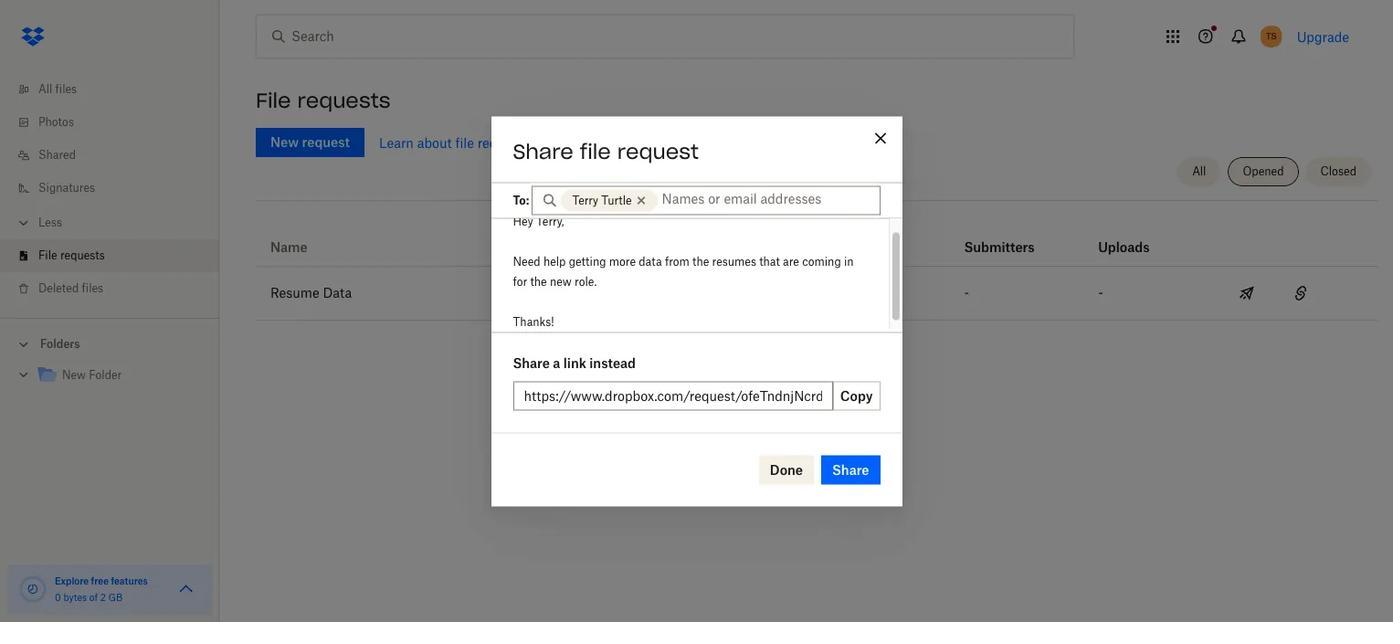 Task type: locate. For each thing, give the bounding box(es) containing it.
files inside deleted files link
[[82, 281, 103, 295]]

0 vertical spatial all
[[38, 82, 52, 96]]

signatures link
[[15, 172, 219, 205]]

to:
[[513, 193, 529, 207]]

requests up to:
[[478, 135, 530, 150]]

resume data
[[271, 285, 352, 301]]

0 horizontal spatial files
[[55, 82, 77, 96]]

copy link image
[[1290, 282, 1312, 304]]

file
[[456, 135, 474, 150], [580, 138, 611, 164]]

1 vertical spatial file
[[38, 249, 57, 262]]

all up photos
[[38, 82, 52, 96]]

requests up deleted files
[[60, 249, 105, 262]]

all files
[[38, 82, 77, 96]]

table
[[256, 207, 1379, 321]]

file right about
[[456, 135, 474, 150]]

name
[[271, 239, 308, 255]]

requests inside list item
[[60, 249, 105, 262]]

share left a
[[513, 355, 550, 370]]

1 horizontal spatial column header
[[1099, 215, 1172, 259]]

about
[[417, 135, 452, 150]]

0 vertical spatial files
[[55, 82, 77, 96]]

1 vertical spatial requests
[[478, 135, 530, 150]]

all left the opened
[[1193, 164, 1207, 178]]

share button
[[822, 455, 881, 484]]

created
[[562, 239, 613, 255]]

requests
[[297, 88, 391, 113], [478, 135, 530, 150], [60, 249, 105, 262]]

-
[[965, 285, 970, 301], [1099, 285, 1104, 301]]

Add a message (optional) text field
[[491, 218, 902, 329]]

files inside all files link
[[55, 82, 77, 96]]

1 vertical spatial files
[[82, 281, 103, 295]]

share up to:
[[513, 138, 574, 164]]

1 horizontal spatial files
[[82, 281, 103, 295]]

requests up learn at the top left
[[297, 88, 391, 113]]

folders
[[40, 337, 80, 351]]

2
[[100, 592, 106, 603]]

2 vertical spatial share
[[833, 462, 870, 477]]

2 row from the top
[[256, 267, 1379, 321]]

created button
[[562, 237, 613, 259]]

0 vertical spatial requests
[[297, 88, 391, 113]]

files right deleted
[[82, 281, 103, 295]]

1 horizontal spatial file
[[580, 138, 611, 164]]

row containing name
[[256, 207, 1379, 267]]

row
[[256, 207, 1379, 267], [256, 267, 1379, 321]]

0 vertical spatial share
[[513, 138, 574, 164]]

deleted files link
[[15, 272, 219, 305]]

file requests up learn at the top left
[[256, 88, 391, 113]]

done button
[[759, 455, 814, 484]]

0 horizontal spatial requests
[[60, 249, 105, 262]]

closed button
[[1306, 157, 1372, 186]]

all files link
[[15, 73, 219, 106]]

0 vertical spatial file requests
[[256, 88, 391, 113]]

2 vertical spatial requests
[[60, 249, 105, 262]]

2 horizontal spatial requests
[[478, 135, 530, 150]]

copy button
[[833, 381, 881, 410]]

quota usage element
[[18, 575, 48, 604]]

files
[[55, 82, 77, 96], [82, 281, 103, 295]]

share
[[513, 138, 574, 164], [513, 355, 550, 370], [833, 462, 870, 477]]

0 horizontal spatial file
[[38, 249, 57, 262]]

file inside dialog
[[580, 138, 611, 164]]

1 horizontal spatial -
[[1099, 285, 1104, 301]]

done
[[770, 462, 803, 477]]

file requests
[[256, 88, 391, 113], [38, 249, 105, 262]]

share right done
[[833, 462, 870, 477]]

1 row from the top
[[256, 207, 1379, 267]]

0 horizontal spatial all
[[38, 82, 52, 96]]

row containing resume data
[[256, 267, 1379, 321]]

0
[[55, 592, 61, 603]]

0 vertical spatial file
[[256, 88, 291, 113]]

0 horizontal spatial file requests
[[38, 249, 105, 262]]

files up photos
[[55, 82, 77, 96]]

gb
[[108, 592, 123, 603]]

column header
[[965, 215, 1038, 259], [1099, 215, 1172, 259]]

photos
[[38, 115, 74, 129]]

share file request dialog
[[491, 116, 902, 506]]

less image
[[15, 214, 33, 232]]

folders button
[[0, 330, 219, 357]]

list
[[0, 62, 219, 318]]

table containing name
[[256, 207, 1379, 321]]

all
[[38, 82, 52, 96], [1193, 164, 1207, 178]]

learn about file requests link
[[379, 135, 530, 150]]

1 horizontal spatial all
[[1193, 164, 1207, 178]]

send email image
[[1236, 282, 1258, 304]]

1 vertical spatial file requests
[[38, 249, 105, 262]]

1 horizontal spatial requests
[[297, 88, 391, 113]]

features
[[111, 576, 148, 587]]

cell
[[1325, 267, 1379, 320]]

1 vertical spatial all
[[1193, 164, 1207, 178]]

all button
[[1178, 157, 1221, 186]]

0 horizontal spatial column header
[[965, 215, 1038, 259]]

deleted files
[[38, 281, 103, 295]]

2 - from the left
[[1099, 285, 1104, 301]]

dropbox image
[[15, 18, 51, 55]]

link
[[564, 355, 587, 370]]

file requests up deleted files
[[38, 249, 105, 262]]

0 horizontal spatial -
[[965, 285, 970, 301]]

1 vertical spatial share
[[513, 355, 550, 370]]

new
[[62, 368, 86, 382]]

bytes
[[63, 592, 87, 603]]

all inside "button"
[[1193, 164, 1207, 178]]

1 horizontal spatial file
[[256, 88, 291, 113]]

file requests list item
[[0, 239, 219, 272]]

file
[[256, 88, 291, 113], [38, 249, 57, 262]]

file up terry turtle
[[580, 138, 611, 164]]

share a link instead
[[513, 355, 636, 370]]



Task type: describe. For each thing, give the bounding box(es) containing it.
deleted
[[38, 281, 79, 295]]

share for share a link instead
[[513, 355, 550, 370]]

terry
[[572, 193, 599, 207]]

file requests inside file requests link
[[38, 249, 105, 262]]

pro trial element
[[828, 237, 857, 259]]

new folder
[[62, 368, 122, 382]]

files for all files
[[55, 82, 77, 96]]

1 - from the left
[[965, 285, 970, 301]]

Contact input text field
[[662, 189, 871, 209]]

opened button
[[1229, 157, 1299, 186]]

explore free features 0 bytes of 2 gb
[[55, 576, 148, 603]]

free
[[91, 576, 109, 587]]

file requests link
[[15, 239, 219, 272]]

photos link
[[15, 106, 219, 139]]

terry turtle
[[572, 193, 632, 207]]

upgrade link
[[1297, 29, 1350, 44]]

Share a link instead text field
[[524, 386, 822, 406]]

files for deleted files
[[82, 281, 103, 295]]

opened
[[1243, 164, 1285, 178]]

folder
[[89, 368, 122, 382]]

all for all
[[1193, 164, 1207, 178]]

closed
[[1321, 164, 1357, 178]]

all for all files
[[38, 82, 52, 96]]

11/20/2023
[[562, 285, 634, 301]]

0 horizontal spatial file
[[456, 135, 474, 150]]

instead
[[590, 355, 636, 370]]

file inside list item
[[38, 249, 57, 262]]

1 horizontal spatial file requests
[[256, 88, 391, 113]]

row inside table
[[256, 207, 1379, 267]]

list containing all files
[[0, 62, 219, 318]]

share file request
[[513, 138, 699, 164]]

request
[[618, 138, 699, 164]]

2 column header from the left
[[1099, 215, 1172, 259]]

resume
[[271, 285, 319, 301]]

share inside button
[[833, 462, 870, 477]]

1 column header from the left
[[965, 215, 1038, 259]]

learn
[[379, 135, 414, 150]]

turtle
[[602, 193, 632, 207]]

less
[[38, 216, 62, 229]]

new folder link
[[37, 364, 205, 388]]

explore
[[55, 576, 89, 587]]

share for share file request
[[513, 138, 574, 164]]

data
[[323, 285, 352, 301]]

of
[[89, 592, 98, 603]]

shared
[[38, 148, 76, 162]]

shared link
[[15, 139, 219, 172]]

upgrade
[[1297, 29, 1350, 44]]

copy
[[841, 387, 873, 403]]

terry turtle button
[[561, 189, 658, 211]]

a
[[553, 355, 561, 370]]

signatures
[[38, 181, 95, 195]]

learn about file requests
[[379, 135, 530, 150]]



Task type: vqa. For each thing, say whether or not it's contained in the screenshot.
'FOLDERS'
yes



